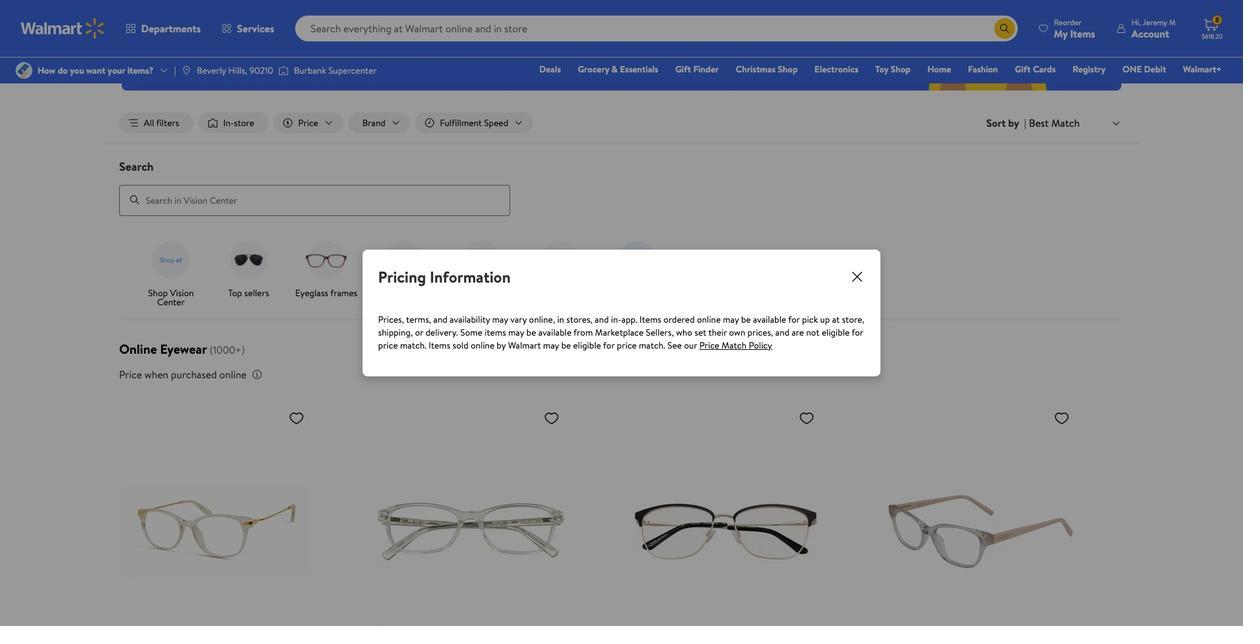 Task type: vqa. For each thing, say whether or not it's contained in the screenshot.
In-Store Button
yes



Task type: describe. For each thing, give the bounding box(es) containing it.
marketplace
[[595, 326, 644, 339]]

vision center image
[[614, 237, 661, 283]]

prices,
[[378, 313, 404, 326]]

shop vision center image
[[148, 237, 194, 283]]

their
[[709, 326, 727, 339]]

search image
[[130, 195, 140, 205]]

1 horizontal spatial online
[[471, 339, 495, 352]]

all
[[144, 117, 154, 130]]

items
[[485, 326, 506, 339]]

eyewear accessories image
[[536, 237, 583, 283]]

walmart+
[[1183, 63, 1222, 76]]

8
[[1215, 14, 1220, 25]]

sunglass frames link
[[370, 237, 438, 309]]

2 price from the left
[[617, 339, 637, 352]]

dkny large plastic rectangle image
[[887, 405, 1075, 627]]

information
[[430, 266, 511, 288]]

0 horizontal spatial for
[[603, 339, 615, 352]]

availability
[[450, 313, 490, 326]]

home
[[928, 63, 951, 76]]

deals link
[[534, 62, 567, 76]]

toy
[[876, 63, 889, 76]]

cards
[[1033, 63, 1056, 76]]

debit
[[1144, 63, 1166, 76]]

center
[[157, 296, 185, 309]]

pick
[[802, 313, 818, 326]]

terms,
[[406, 313, 431, 326]]

1 horizontal spatial be
[[561, 339, 571, 352]]

bio eyes women's be226 hibiscus crystal eyeglass frames image
[[377, 405, 565, 627]]

gift cards link
[[1009, 62, 1062, 76]]

price when purchased online
[[119, 368, 247, 382]]

legal information image
[[252, 369, 262, 380]]

by inside sort and filter section element
[[1008, 116, 1019, 130]]

pricing information
[[378, 266, 511, 288]]

sort and filter section element
[[104, 102, 1140, 144]]

price match policy link
[[699, 339, 772, 352]]

sunglass
[[387, 287, 421, 300]]

may left vary at left
[[492, 313, 508, 326]]

sort by |
[[987, 116, 1027, 130]]

grocery
[[578, 63, 609, 76]]

in-
[[611, 313, 622, 326]]

christmas shop link
[[730, 62, 804, 76]]

shipping,
[[378, 326, 413, 339]]

may up match on the bottom right of the page
[[723, 313, 739, 326]]

eyeglass
[[295, 287, 328, 300]]

registry
[[1073, 63, 1106, 76]]

shop vision center link
[[137, 237, 205, 309]]

0 horizontal spatial eligible
[[573, 339, 601, 352]]

sunglass frames image
[[381, 237, 427, 283]]

electronics
[[815, 63, 859, 76]]

toy shop link
[[870, 62, 917, 76]]

stores,
[[566, 313, 593, 326]]

from
[[574, 326, 593, 339]]

up
[[820, 313, 830, 326]]

online,
[[529, 313, 555, 326]]

vision
[[170, 287, 194, 300]]

gift for gift finder
[[675, 63, 691, 76]]

christmas shop
[[736, 63, 798, 76]]

shop for toy shop
[[891, 63, 911, 76]]

1 horizontal spatial eligible
[[822, 326, 850, 339]]

sellers,
[[646, 326, 674, 339]]

|
[[1024, 116, 1027, 130]]

in-
[[223, 117, 234, 130]]

in-store
[[223, 117, 254, 130]]

Walmart Site-Wide search field
[[295, 16, 1018, 41]]

match
[[722, 339, 747, 352]]

1 match. from the left
[[400, 339, 427, 352]]

hard candy womens prescription glasses, highbrow image
[[632, 405, 820, 627]]

pricing
[[378, 266, 426, 288]]

walmart+ link
[[1177, 62, 1228, 76]]

all filters button
[[119, 113, 193, 133]]

filters
[[156, 117, 179, 130]]

2 match. from the left
[[639, 339, 665, 352]]

0 horizontal spatial available
[[538, 326, 572, 339]]

sellers
[[244, 287, 269, 300]]

electronics link
[[809, 62, 865, 76]]

&
[[612, 63, 618, 76]]

$618.20
[[1202, 32, 1223, 41]]

ordered
[[664, 313, 695, 326]]

gift cards
[[1015, 63, 1056, 76]]

2 horizontal spatial and
[[775, 326, 790, 339]]

who
[[676, 326, 693, 339]]

gift for gift cards
[[1015, 63, 1031, 76]]

when
[[145, 368, 169, 382]]

add to favorites list, designer looks for less women's wop69 crystal/gold frames image
[[289, 410, 304, 426]]

sunglass frames
[[387, 287, 421, 309]]

1 horizontal spatial items
[[640, 313, 661, 326]]

top sellers image
[[225, 237, 272, 283]]

shop inside shop vision center
[[148, 287, 168, 300]]

in
[[557, 313, 564, 326]]

contact lenses image
[[458, 237, 505, 283]]

(1000+)
[[210, 343, 245, 357]]

search
[[119, 159, 154, 175]]

toy shop
[[876, 63, 911, 76]]

purchased
[[171, 368, 217, 382]]

top
[[228, 287, 242, 300]]



Task type: locate. For each thing, give the bounding box(es) containing it.
available
[[753, 313, 786, 326], [538, 326, 572, 339]]

eligible
[[822, 326, 850, 339], [573, 339, 601, 352]]

2 horizontal spatial for
[[852, 326, 863, 339]]

8 $618.20
[[1202, 14, 1223, 41]]

walmart
[[508, 339, 541, 352]]

store,
[[842, 313, 865, 326]]

store
[[234, 117, 254, 130]]

price left when
[[119, 368, 142, 382]]

eyeglass frames link
[[293, 237, 360, 300]]

home link
[[922, 62, 957, 76]]

eyewear
[[160, 340, 207, 358]]

shop vision center
[[148, 287, 194, 309]]

close dialog image
[[850, 269, 865, 285]]

match.
[[400, 339, 427, 352], [639, 339, 665, 352]]

and right terms,
[[433, 313, 448, 326]]

at
[[832, 313, 840, 326]]

eligible right "not"
[[822, 326, 850, 339]]

0 horizontal spatial match.
[[400, 339, 427, 352]]

by
[[1008, 116, 1019, 130], [497, 339, 506, 352]]

1 horizontal spatial available
[[753, 313, 786, 326]]

1 vertical spatial by
[[497, 339, 506, 352]]

0 vertical spatial online
[[697, 313, 721, 326]]

Search search field
[[295, 16, 1018, 41]]

walmart image
[[21, 18, 105, 39]]

grocery & essentials
[[578, 63, 659, 76]]

0 horizontal spatial items
[[429, 339, 450, 352]]

vary
[[510, 313, 527, 326]]

and
[[433, 313, 448, 326], [595, 313, 609, 326], [775, 326, 790, 339]]

0 horizontal spatial be
[[527, 326, 536, 339]]

frames
[[330, 287, 357, 300], [391, 296, 418, 309]]

fashion link
[[962, 62, 1004, 76]]

price right 'our' at bottom
[[699, 339, 720, 352]]

shop right the christmas
[[778, 63, 798, 76]]

shop right the toy
[[891, 63, 911, 76]]

deals
[[539, 63, 561, 76]]

0 vertical spatial by
[[1008, 116, 1019, 130]]

1 horizontal spatial gift
[[1015, 63, 1031, 76]]

1 horizontal spatial shop
[[778, 63, 798, 76]]

in-store button
[[199, 113, 268, 133]]

2 vertical spatial online
[[219, 368, 247, 382]]

add to favorites list, hard candy womens prescription glasses, highbrow image
[[799, 410, 815, 426]]

some
[[460, 326, 483, 339]]

eligible down stores,
[[573, 339, 601, 352]]

shop for christmas shop
[[778, 63, 798, 76]]

are
[[792, 326, 804, 339]]

1 horizontal spatial frames
[[391, 296, 418, 309]]

frames up the prices,
[[391, 296, 418, 309]]

prices, terms, and availability may vary online, in stores, and in-app. items ordered online may be available for pick up at store, shipping, or delivery. some items may be available from marketplace sellers, who set their own prices, and are not eligible for price match. items sold online by walmart may be eligible for price match. see our
[[378, 313, 865, 352]]

0 horizontal spatial by
[[497, 339, 506, 352]]

1 horizontal spatial price
[[617, 339, 637, 352]]

policy
[[749, 339, 772, 352]]

0 horizontal spatial frames
[[330, 287, 357, 300]]

own
[[729, 326, 746, 339]]

gift
[[675, 63, 691, 76], [1015, 63, 1031, 76]]

frames inside sunglass frames
[[391, 296, 418, 309]]

shop inside 'link'
[[778, 63, 798, 76]]

price
[[378, 339, 398, 352], [617, 339, 637, 352]]

finder
[[693, 63, 719, 76]]

prices,
[[748, 326, 773, 339]]

be left from
[[561, 339, 571, 352]]

or
[[415, 326, 423, 339]]

frames for eyeglass frames
[[330, 287, 357, 300]]

1 price from the left
[[378, 339, 398, 352]]

items right app.
[[640, 313, 661, 326]]

gift left cards on the right
[[1015, 63, 1031, 76]]

1 horizontal spatial match.
[[639, 339, 665, 352]]

price inside pricing information dialog
[[699, 339, 720, 352]]

our
[[684, 339, 697, 352]]

by inside prices, terms, and availability may vary online, in stores, and in-app. items ordered online may be available for pick up at store, shipping, or delivery. some items may be available from marketplace sellers, who set their own prices, and are not eligible for price match. items sold online by walmart may be eligible for price match. see our
[[497, 339, 506, 352]]

price down app.
[[617, 339, 637, 352]]

2 horizontal spatial shop
[[891, 63, 911, 76]]

see
[[668, 339, 682, 352]]

1 vertical spatial items
[[429, 339, 450, 352]]

available up the policy
[[753, 313, 786, 326]]

0 horizontal spatial online
[[219, 368, 247, 382]]

gift finder
[[675, 63, 719, 76]]

walmart vision center. shop eyewear and more. image
[[122, 0, 1122, 91]]

match. left see
[[639, 339, 665, 352]]

delivery.
[[426, 326, 458, 339]]

items left sold
[[429, 339, 450, 352]]

for
[[788, 313, 800, 326], [852, 326, 863, 339], [603, 339, 615, 352]]

shop left vision
[[148, 287, 168, 300]]

online left legal information icon
[[219, 368, 247, 382]]

may
[[492, 313, 508, 326], [723, 313, 739, 326], [508, 326, 524, 339], [543, 339, 559, 352]]

for right at
[[852, 326, 863, 339]]

not
[[806, 326, 820, 339]]

online
[[119, 340, 157, 358]]

for down 'in-'
[[603, 339, 615, 352]]

one debit link
[[1117, 62, 1172, 76]]

and left 'in-'
[[595, 313, 609, 326]]

eyeglass frames
[[295, 287, 357, 300]]

0 horizontal spatial price
[[378, 339, 398, 352]]

frames for sunglass frames
[[391, 296, 418, 309]]

by left |
[[1008, 116, 1019, 130]]

2 horizontal spatial be
[[741, 313, 751, 326]]

set
[[695, 326, 707, 339]]

add to favorites list, bio eyes women's be226 hibiscus crystal eyeglass frames image
[[544, 410, 559, 426]]

pricing information dialog
[[363, 250, 881, 377]]

all filters
[[144, 117, 179, 130]]

1 vertical spatial price
[[119, 368, 142, 382]]

2 gift from the left
[[1015, 63, 1031, 76]]

add to favorites list, dkny large plastic rectangle image
[[1054, 410, 1070, 426]]

gift left finder
[[675, 63, 691, 76]]

2 horizontal spatial online
[[697, 313, 721, 326]]

by left walmart
[[497, 339, 506, 352]]

price match policy
[[699, 339, 772, 352]]

online right 'who'
[[697, 313, 721, 326]]

be left the in
[[527, 326, 536, 339]]

and left are
[[775, 326, 790, 339]]

sort
[[987, 116, 1006, 130]]

price for price match policy
[[699, 339, 720, 352]]

be up price match policy link
[[741, 313, 751, 326]]

0 horizontal spatial gift
[[675, 63, 691, 76]]

gift finder link
[[670, 62, 725, 76]]

online right sold
[[471, 339, 495, 352]]

1 horizontal spatial price
[[699, 339, 720, 352]]

grocery & essentials link
[[572, 62, 664, 76]]

1 vertical spatial online
[[471, 339, 495, 352]]

app.
[[622, 313, 638, 326]]

frames right eyeglass
[[330, 287, 357, 300]]

eyeglass frames image
[[303, 237, 350, 283]]

top sellers link
[[215, 237, 282, 300]]

may right walmart
[[543, 339, 559, 352]]

1 gift from the left
[[675, 63, 691, 76]]

for left pick on the right
[[788, 313, 800, 326]]

online eyewear (1000+)
[[119, 340, 245, 358]]

1 horizontal spatial by
[[1008, 116, 1019, 130]]

Search in Vision Center search field
[[119, 185, 510, 216]]

price down the prices,
[[378, 339, 398, 352]]

Search search field
[[104, 159, 1140, 216]]

fashion
[[968, 63, 998, 76]]

match. down terms,
[[400, 339, 427, 352]]

1 horizontal spatial for
[[788, 313, 800, 326]]

top sellers
[[228, 287, 269, 300]]

0 horizontal spatial price
[[119, 368, 142, 382]]

christmas
[[736, 63, 776, 76]]

online
[[697, 313, 721, 326], [471, 339, 495, 352], [219, 368, 247, 382]]

one
[[1123, 63, 1142, 76]]

designer looks for less women's wop69 crystal/gold frames image
[[122, 405, 310, 627]]

one debit
[[1123, 63, 1166, 76]]

registry link
[[1067, 62, 1112, 76]]

essentials
[[620, 63, 659, 76]]

0 vertical spatial items
[[640, 313, 661, 326]]

1 horizontal spatial and
[[595, 313, 609, 326]]

0 horizontal spatial shop
[[148, 287, 168, 300]]

shop
[[778, 63, 798, 76], [891, 63, 911, 76], [148, 287, 168, 300]]

may right items
[[508, 326, 524, 339]]

0 vertical spatial price
[[699, 339, 720, 352]]

price for price when purchased online
[[119, 368, 142, 382]]

available left from
[[538, 326, 572, 339]]

0 horizontal spatial and
[[433, 313, 448, 326]]



